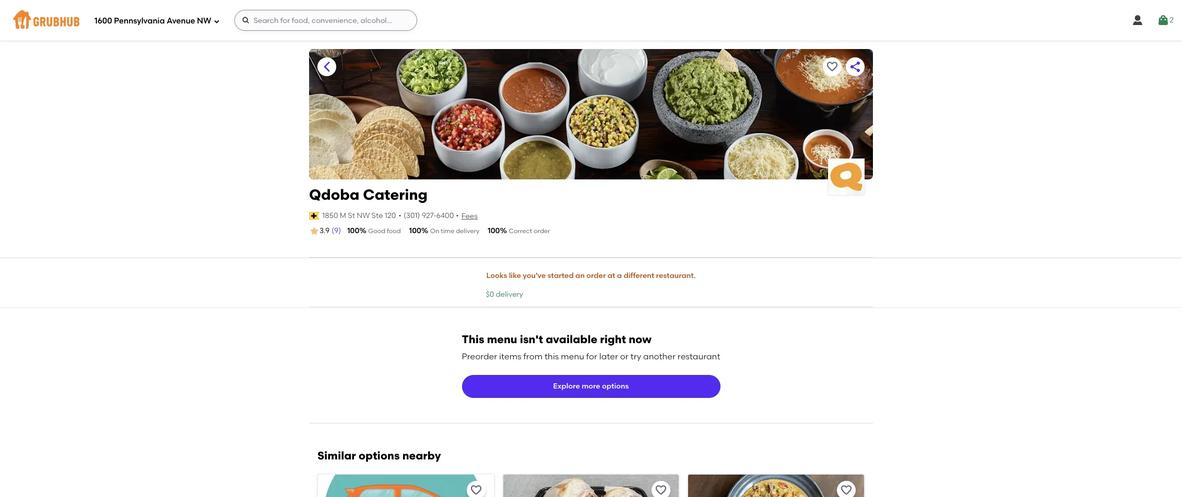 Task type: locate. For each thing, give the bounding box(es) containing it.
•
[[399, 211, 402, 220], [456, 211, 459, 220]]

0 vertical spatial nw
[[197, 16, 211, 25]]

1 vertical spatial nw
[[357, 211, 370, 220]]

this
[[545, 352, 559, 362]]

1 horizontal spatial svg image
[[1158, 14, 1170, 27]]

• left fees
[[456, 211, 459, 220]]

caret left icon image
[[321, 61, 333, 73]]

restaurant.
[[656, 272, 696, 281]]

3.9
[[320, 227, 330, 236]]

1 horizontal spatial 100
[[409, 227, 421, 236]]

similar
[[318, 450, 356, 463]]

subscription pass image
[[309, 212, 320, 220]]

palisades deli logo image
[[503, 475, 679, 498]]

save this restaurant image for milk & honey at the delegate logo
[[840, 485, 853, 497]]

1 vertical spatial delivery
[[496, 291, 524, 299]]

order inside button
[[587, 272, 606, 281]]

0 vertical spatial options
[[602, 382, 629, 391]]

100 down st
[[347, 227, 360, 236]]

catering
[[363, 186, 428, 204]]

order right the correct
[[534, 228, 550, 235]]

0 horizontal spatial delivery
[[456, 228, 480, 235]]

milk & honey at the delegate logo image
[[689, 475, 865, 498]]

0 vertical spatial menu
[[487, 333, 517, 346]]

save this restaurant image
[[826, 61, 839, 73], [470, 485, 482, 497], [655, 485, 668, 497], [840, 485, 853, 497]]

options right more
[[602, 382, 629, 391]]

now
[[629, 333, 652, 346]]

0 horizontal spatial svg image
[[213, 18, 220, 24]]

you've
[[523, 272, 546, 281]]

looks like you've started an order at a different restaurant.
[[487, 272, 696, 281]]

save this restaurant image for rustic embers kebabs logo
[[470, 485, 482, 497]]

100 for correct order
[[488, 227, 500, 236]]

1 • from the left
[[399, 211, 402, 220]]

on
[[430, 228, 439, 235]]

nw inside main navigation navigation
[[197, 16, 211, 25]]

3 100 from the left
[[488, 227, 500, 236]]

correct
[[509, 228, 532, 235]]

0 horizontal spatial nw
[[197, 16, 211, 25]]

100 down (301)
[[409, 227, 421, 236]]

this menu isn't available right now
[[462, 333, 652, 346]]

1 vertical spatial order
[[587, 272, 606, 281]]

nw
[[197, 16, 211, 25], [357, 211, 370, 220]]

looks like you've started an order at a different restaurant. button
[[486, 265, 697, 288]]

0 horizontal spatial svg image
[[1132, 14, 1145, 27]]

menu up items
[[487, 333, 517, 346]]

2 horizontal spatial 100
[[488, 227, 500, 236]]

1 vertical spatial options
[[359, 450, 400, 463]]

delivery
[[456, 228, 480, 235], [496, 291, 524, 299]]

save this restaurant button for rustic embers kebabs logo
[[467, 482, 486, 498]]

1 horizontal spatial nw
[[357, 211, 370, 220]]

delivery down fees button
[[456, 228, 480, 235]]

1 horizontal spatial •
[[456, 211, 459, 220]]

1 horizontal spatial menu
[[561, 352, 585, 362]]

0 vertical spatial order
[[534, 228, 550, 235]]

on time delivery
[[430, 228, 480, 235]]

nw right "avenue"
[[197, 16, 211, 25]]

2 button
[[1158, 11, 1174, 30]]

927-
[[422, 211, 437, 220]]

share icon image
[[849, 61, 862, 73]]

1850 m st nw ste 120 button
[[322, 210, 397, 222]]

1850
[[322, 211, 338, 220]]

preorder items from this menu for later or try another restaurant
[[462, 352, 721, 362]]

menu
[[487, 333, 517, 346], [561, 352, 585, 362]]

(301) 927-6400 button
[[404, 211, 454, 221]]

nw right st
[[357, 211, 370, 220]]

0 horizontal spatial •
[[399, 211, 402, 220]]

100 left the correct
[[488, 227, 500, 236]]

delivery right $0
[[496, 291, 524, 299]]

svg image
[[1132, 14, 1145, 27], [1158, 14, 1170, 27]]

options
[[602, 382, 629, 391], [359, 450, 400, 463]]

Search for food, convenience, alcohol... search field
[[234, 10, 417, 31]]

options up rustic embers kebabs logo
[[359, 450, 400, 463]]

2 100 from the left
[[409, 227, 421, 236]]

1850 m st nw ste 120
[[322, 211, 396, 220]]

100 for on time delivery
[[409, 227, 421, 236]]

nw inside button
[[357, 211, 370, 220]]

2 • from the left
[[456, 211, 459, 220]]

1 100 from the left
[[347, 227, 360, 236]]

save this restaurant button
[[823, 57, 842, 76], [467, 482, 486, 498], [652, 482, 671, 498], [837, 482, 856, 498]]

menu down the available
[[561, 352, 585, 362]]

restaurant
[[678, 352, 721, 362]]

0 horizontal spatial 100
[[347, 227, 360, 236]]

m
[[340, 211, 346, 220]]

qdoba catering logo image
[[828, 159, 865, 195]]

items
[[499, 352, 522, 362]]

• right 120
[[399, 211, 402, 220]]

good
[[368, 228, 386, 235]]

at
[[608, 272, 616, 281]]

svg image
[[242, 16, 250, 25], [213, 18, 220, 24]]

qdoba catering
[[309, 186, 428, 204]]

preorder
[[462, 352, 497, 362]]

nw for avenue
[[197, 16, 211, 25]]

pennsylvania
[[114, 16, 165, 25]]

6400
[[437, 211, 454, 220]]

explore
[[553, 382, 580, 391]]

order left at at the bottom of page
[[587, 272, 606, 281]]

1 horizontal spatial delivery
[[496, 291, 524, 299]]

100
[[347, 227, 360, 236], [409, 227, 421, 236], [488, 227, 500, 236]]

correct order
[[509, 228, 550, 235]]

1600
[[95, 16, 112, 25]]

1 horizontal spatial order
[[587, 272, 606, 281]]

1 horizontal spatial options
[[602, 382, 629, 391]]

looks
[[487, 272, 507, 281]]

2 svg image from the left
[[1158, 14, 1170, 27]]

order
[[534, 228, 550, 235], [587, 272, 606, 281]]



Task type: vqa. For each thing, say whether or not it's contained in the screenshot.
subscription pass image
yes



Task type: describe. For each thing, give the bounding box(es) containing it.
for
[[587, 352, 598, 362]]

$0 delivery
[[486, 291, 524, 299]]

(9)
[[332, 227, 341, 236]]

2
[[1170, 16, 1174, 24]]

ste
[[372, 211, 383, 220]]

isn't
[[520, 333, 543, 346]]

try
[[631, 352, 642, 362]]

time
[[441, 228, 455, 235]]

from
[[524, 352, 543, 362]]

like
[[509, 272, 521, 281]]

save this restaurant image for palisades deli logo
[[655, 485, 668, 497]]

another
[[644, 352, 676, 362]]

1 vertical spatial menu
[[561, 352, 585, 362]]

qdoba
[[309, 186, 360, 204]]

explore more options button
[[462, 376, 721, 399]]

save this restaurant button for palisades deli logo
[[652, 482, 671, 498]]

0 vertical spatial delivery
[[456, 228, 480, 235]]

nearby
[[403, 450, 441, 463]]

started
[[548, 272, 574, 281]]

food
[[387, 228, 401, 235]]

100 for good food
[[347, 227, 360, 236]]

different
[[624, 272, 655, 281]]

a
[[617, 272, 622, 281]]

1 svg image from the left
[[1132, 14, 1145, 27]]

1 horizontal spatial svg image
[[242, 16, 250, 25]]

explore more options
[[553, 382, 629, 391]]

options inside button
[[602, 382, 629, 391]]

0 horizontal spatial options
[[359, 450, 400, 463]]

1600 pennsylvania avenue nw
[[95, 16, 211, 25]]

avenue
[[167, 16, 195, 25]]

fees button
[[461, 211, 478, 223]]

later
[[600, 352, 618, 362]]

$0
[[486, 291, 494, 299]]

(301)
[[404, 211, 420, 220]]

main navigation navigation
[[0, 0, 1183, 41]]

svg image inside 2 button
[[1158, 14, 1170, 27]]

0 horizontal spatial order
[[534, 228, 550, 235]]

similar options nearby
[[318, 450, 441, 463]]

save this restaurant button for milk & honey at the delegate logo
[[837, 482, 856, 498]]

or
[[620, 352, 629, 362]]

• (301) 927-6400 • fees
[[399, 211, 478, 221]]

an
[[576, 272, 585, 281]]

this
[[462, 333, 485, 346]]

right
[[600, 333, 626, 346]]

120
[[385, 211, 396, 220]]

good food
[[368, 228, 401, 235]]

rustic embers kebabs logo image
[[318, 475, 494, 498]]

0 horizontal spatial menu
[[487, 333, 517, 346]]

nw for st
[[357, 211, 370, 220]]

st
[[348, 211, 355, 220]]

more
[[582, 382, 601, 391]]

fees
[[462, 212, 478, 221]]

star icon image
[[309, 226, 320, 237]]

available
[[546, 333, 598, 346]]



